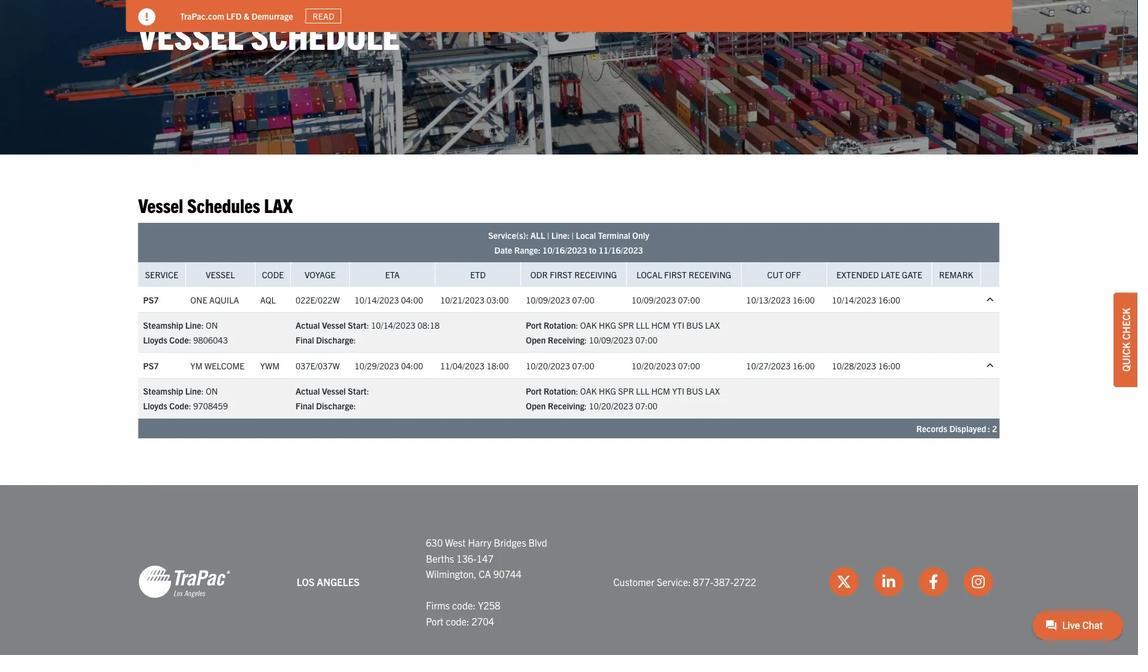 Task type: vqa. For each thing, say whether or not it's contained in the screenshot.


Task type: describe. For each thing, give the bounding box(es) containing it.
vessel for vessel schedules lax
[[138, 193, 183, 217]]

to
[[589, 245, 597, 256]]

vessel for vessel
[[206, 269, 235, 280]]

90744
[[494, 568, 522, 580]]

los angeles
[[297, 576, 360, 588]]

lll for 10/20/2023
[[636, 386, 650, 397]]

10/28/2023
[[832, 360, 877, 371]]

vessel schedules lax
[[138, 193, 293, 217]]

receiving inside the port rotation : oak hkg spr lll hcm yti bus lax open receiving : 10/20/2023 07:00
[[548, 400, 585, 412]]

code for steamship line : on lloyds code : 9806043
[[169, 335, 189, 346]]

range:
[[515, 245, 541, 256]]

136-
[[457, 552, 477, 564]]

9708459
[[193, 400, 228, 412]]

ywm
[[260, 360, 280, 371]]

lloyds for steamship line : on lloyds code : 9806043
[[143, 335, 167, 346]]

147
[[477, 552, 494, 564]]

rotation for : 10/20/2023 07:00
[[544, 386, 576, 397]]

local inside service(s): all | line: | local terminal only date range: 10/16/2023 to 11/16/2023
[[576, 230, 596, 241]]

lfd
[[226, 10, 242, 21]]

los angeles image
[[138, 565, 231, 599]]

hkg for 10/09/2023
[[599, 320, 617, 331]]

10/29/2023
[[355, 360, 399, 371]]

oak for 10/20/2023
[[581, 386, 597, 397]]

cut off
[[768, 269, 801, 280]]

open for port rotation : oak hkg spr lll hcm yti bus lax open receiving : 10/09/2023 07:00
[[526, 335, 546, 346]]

first for odr
[[550, 269, 573, 280]]

service(s): all | line: | local terminal only date range: 10/16/2023 to 11/16/2023
[[488, 230, 650, 256]]

line:
[[552, 230, 570, 241]]

10/20/2023 inside the port rotation : oak hkg spr lll hcm yti bus lax open receiving : 10/20/2023 07:00
[[589, 400, 634, 412]]

port rotation : oak hkg spr lll hcm yti bus lax open receiving : 10/20/2023 07:00
[[526, 386, 720, 412]]

open for port rotation : oak hkg spr lll hcm yti bus lax open receiving : 10/20/2023 07:00
[[526, 400, 546, 412]]

footer containing 630 west harry bridges blvd
[[0, 485, 1139, 655]]

final inside actual vessel start : final discharge :
[[296, 400, 314, 412]]

final inside actual vessel start : 10/14/2023 08:18 final discharge :
[[296, 335, 314, 346]]

port inside firms code:  y258 port code:  2704
[[426, 615, 444, 627]]

aquila
[[209, 294, 239, 305]]

service
[[145, 269, 178, 280]]

877-
[[694, 576, 714, 588]]

firms code:  y258 port code:  2704
[[426, 599, 501, 627]]

10/14/2023 16:00
[[832, 294, 901, 305]]

discharge inside actual vessel start : 10/14/2023 08:18 final discharge :
[[316, 335, 354, 346]]

port rotation : oak hkg spr lll hcm yti bus lax open receiving : 10/09/2023 07:00
[[526, 320, 720, 346]]

firms
[[426, 599, 450, 612]]

vessel inside actual vessel start : final discharge :
[[322, 386, 346, 397]]

ym
[[190, 360, 203, 371]]

code for steamship line : on lloyds code : 9708459
[[169, 400, 189, 412]]

vessel inside actual vessel start : 10/14/2023 08:18 final discharge :
[[322, 320, 346, 331]]

630
[[426, 536, 443, 549]]

steamship for steamship line : on lloyds code : 9806043
[[143, 320, 183, 331]]

spr for 10/20/2023
[[619, 386, 634, 397]]

actual vessel start : final discharge :
[[296, 386, 369, 412]]

port for port rotation : oak hkg spr lll hcm yti bus lax open receiving : 10/20/2023 07:00
[[526, 386, 542, 397]]

yti for : 10/20/2023 07:00
[[673, 386, 685, 397]]

actual vessel start : 10/14/2023 08:18 final discharge :
[[296, 320, 440, 346]]

10/09/2023 inside "port rotation : oak hkg spr lll hcm yti bus lax open receiving : 10/09/2023 07:00"
[[589, 335, 634, 346]]

y258
[[478, 599, 501, 612]]

1 | from the left
[[548, 230, 550, 241]]

extended
[[837, 269, 879, 280]]

1 vertical spatial code:
[[446, 615, 470, 627]]

hcm for : 10/20/2023 07:00
[[652, 386, 671, 397]]

oak for 10/09/2023
[[581, 320, 597, 331]]

&
[[244, 10, 250, 21]]

16:00 for 10/14/2023 16:00
[[879, 294, 901, 305]]

yti for : 10/09/2023 07:00
[[673, 320, 685, 331]]

only
[[633, 230, 650, 241]]

ps7 for one aquila
[[143, 294, 159, 305]]

on for steamship line : on lloyds code : 9708459
[[206, 386, 218, 397]]

line for 9708459
[[185, 386, 201, 397]]

schedule
[[251, 12, 400, 57]]

steamship line : on lloyds code : 9806043
[[143, 320, 228, 346]]

10/13/2023 16:00
[[747, 294, 815, 305]]

one
[[190, 294, 207, 305]]

extended late gate
[[837, 269, 923, 280]]

08:18
[[418, 320, 440, 331]]

0 vertical spatial code
[[262, 269, 284, 280]]

on for steamship line : on lloyds code : 9806043
[[206, 320, 218, 331]]

0 vertical spatial code:
[[452, 599, 476, 612]]

records
[[917, 423, 948, 434]]

10/27/2023
[[747, 360, 791, 371]]

local first receiving
[[637, 269, 732, 280]]

quick
[[1120, 342, 1133, 372]]

trapac.com lfd & demurrage
[[180, 10, 293, 21]]

actual for actual vessel start : 10/14/2023 08:18 final discharge :
[[296, 320, 320, 331]]

aql
[[260, 294, 276, 305]]

west
[[445, 536, 466, 549]]

04:00 for 10/29/2023 04:00
[[401, 360, 423, 371]]

service:
[[657, 576, 691, 588]]

10/21/2023 03:00
[[440, 294, 509, 305]]

10/28/2023 16:00
[[832, 360, 901, 371]]

10/09/2023 down local first receiving
[[632, 294, 676, 305]]

387-
[[714, 576, 734, 588]]

service(s):
[[488, 230, 529, 241]]

2 10/09/2023 07:00 from the left
[[632, 294, 701, 305]]

bridges
[[494, 536, 526, 549]]

blvd
[[529, 536, 547, 549]]

10/13/2023
[[747, 294, 791, 305]]

bus for port rotation : oak hkg spr lll hcm yti bus lax open receiving : 10/20/2023 07:00
[[687, 386, 703, 397]]

los
[[297, 576, 315, 588]]

quick check link
[[1114, 293, 1139, 387]]

vessel schedule
[[138, 12, 400, 57]]

demurrage
[[252, 10, 293, 21]]

start for : 10/14/2023 08:18
[[348, 320, 367, 331]]

displayed
[[950, 423, 987, 434]]

welcome
[[205, 360, 245, 371]]

all
[[531, 230, 546, 241]]

022e/022w
[[296, 294, 340, 305]]

eta
[[385, 269, 400, 280]]

2
[[993, 423, 998, 434]]

schedules
[[187, 193, 260, 217]]

etd
[[471, 269, 486, 280]]



Task type: locate. For each thing, give the bounding box(es) containing it.
1 vertical spatial discharge
[[316, 400, 354, 412]]

1 horizontal spatial 10/20/2023 07:00
[[632, 360, 701, 371]]

1 horizontal spatial 10/09/2023 07:00
[[632, 294, 701, 305]]

actual down 022e/022w
[[296, 320, 320, 331]]

2 spr from the top
[[619, 386, 634, 397]]

0 vertical spatial discharge
[[316, 335, 354, 346]]

lloyds left 9708459
[[143, 400, 167, 412]]

2 line from the top
[[185, 386, 201, 397]]

actual inside actual vessel start : 10/14/2023 08:18 final discharge :
[[296, 320, 320, 331]]

04:00
[[401, 294, 423, 305], [401, 360, 423, 371]]

on up 9806043
[[206, 320, 218, 331]]

10/21/2023
[[440, 294, 485, 305]]

0 vertical spatial bus
[[687, 320, 703, 331]]

hkg inside "port rotation : oak hkg spr lll hcm yti bus lax open receiving : 10/09/2023 07:00"
[[599, 320, 617, 331]]

10/20/2023 07:00
[[526, 360, 595, 371], [632, 360, 701, 371]]

on
[[206, 320, 218, 331], [206, 386, 218, 397]]

yti inside the port rotation : oak hkg spr lll hcm yti bus lax open receiving : 10/20/2023 07:00
[[673, 386, 685, 397]]

wilmington,
[[426, 568, 477, 580]]

code: down firms
[[446, 615, 470, 627]]

04:00 up 08:18
[[401, 294, 423, 305]]

port for port rotation : oak hkg spr lll hcm yti bus lax open receiving : 10/09/2023 07:00
[[526, 320, 542, 331]]

final
[[296, 335, 314, 346], [296, 400, 314, 412]]

18:00
[[487, 360, 509, 371]]

2 first from the left
[[664, 269, 687, 280]]

0 horizontal spatial |
[[548, 230, 550, 241]]

0 vertical spatial open
[[526, 335, 546, 346]]

0 vertical spatial yti
[[673, 320, 685, 331]]

10/09/2023 07:00
[[526, 294, 595, 305], [632, 294, 701, 305]]

2 lll from the top
[[636, 386, 650, 397]]

07:00
[[573, 294, 595, 305], [678, 294, 701, 305], [636, 335, 658, 346], [573, 360, 595, 371], [678, 360, 701, 371], [636, 400, 658, 412]]

1 ps7 from the top
[[143, 294, 159, 305]]

hkg down odr first receiving
[[599, 320, 617, 331]]

read
[[313, 10, 335, 22]]

ca
[[479, 568, 491, 580]]

discharge down 037e/037w
[[316, 400, 354, 412]]

ps7 down service
[[143, 294, 159, 305]]

10/09/2023 down the 'odr'
[[526, 294, 571, 305]]

port inside "port rotation : oak hkg spr lll hcm yti bus lax open receiving : 10/09/2023 07:00"
[[526, 320, 542, 331]]

2 vertical spatial code
[[169, 400, 189, 412]]

spr inside the port rotation : oak hkg spr lll hcm yti bus lax open receiving : 10/20/2023 07:00
[[619, 386, 634, 397]]

10/14/2023 04:00
[[355, 294, 423, 305]]

rotation
[[544, 320, 576, 331], [544, 386, 576, 397]]

10/14/2023 down 10/14/2023 04:00
[[371, 320, 416, 331]]

0 horizontal spatial local
[[576, 230, 596, 241]]

lax
[[264, 193, 293, 217], [705, 320, 720, 331], [705, 386, 720, 397]]

1 vertical spatial hkg
[[599, 386, 617, 397]]

angeles
[[317, 576, 360, 588]]

1 vertical spatial lll
[[636, 386, 650, 397]]

1 bus from the top
[[687, 320, 703, 331]]

10/16/2023
[[543, 245, 587, 256]]

bus inside the port rotation : oak hkg spr lll hcm yti bus lax open receiving : 10/20/2023 07:00
[[687, 386, 703, 397]]

trapac.com
[[180, 10, 224, 21]]

630 west harry bridges blvd berths 136-147 wilmington, ca 90744
[[426, 536, 547, 580]]

code inside steamship line : on lloyds code : 9708459
[[169, 400, 189, 412]]

actual for actual vessel start : final discharge :
[[296, 386, 320, 397]]

0 vertical spatial ps7
[[143, 294, 159, 305]]

0 vertical spatial lax
[[264, 193, 293, 217]]

10/20/2023
[[526, 360, 571, 371], [632, 360, 676, 371], [589, 400, 634, 412]]

steamship inside steamship line : on lloyds code : 9806043
[[143, 320, 183, 331]]

2 hkg from the top
[[599, 386, 617, 397]]

2 final from the top
[[296, 400, 314, 412]]

2 vertical spatial lax
[[705, 386, 720, 397]]

odr first receiving
[[531, 269, 617, 280]]

vessel
[[138, 12, 244, 57], [138, 193, 183, 217], [206, 269, 235, 280], [322, 320, 346, 331], [322, 386, 346, 397]]

0 vertical spatial lll
[[636, 320, 650, 331]]

local
[[576, 230, 596, 241], [637, 269, 662, 280]]

2 steamship from the top
[[143, 386, 183, 397]]

1 vertical spatial spr
[[619, 386, 634, 397]]

lloyds for steamship line : on lloyds code : 9708459
[[143, 400, 167, 412]]

lax inside the port rotation : oak hkg spr lll hcm yti bus lax open receiving : 10/20/2023 07:00
[[705, 386, 720, 397]]

on inside steamship line : on lloyds code : 9708459
[[206, 386, 218, 397]]

16:00 for 10/13/2023 16:00
[[793, 294, 815, 305]]

terminal
[[598, 230, 631, 241]]

berths
[[426, 552, 454, 564]]

10/14/2023 for 10/14/2023 16:00
[[832, 294, 877, 305]]

customer
[[614, 576, 655, 588]]

2 04:00 from the top
[[401, 360, 423, 371]]

lax inside "port rotation : oak hkg spr lll hcm yti bus lax open receiving : 10/09/2023 07:00"
[[705, 320, 720, 331]]

discharge up 037e/037w
[[316, 335, 354, 346]]

1 yti from the top
[[673, 320, 685, 331]]

steamship
[[143, 320, 183, 331], [143, 386, 183, 397]]

code up the aql
[[262, 269, 284, 280]]

2722
[[734, 576, 757, 588]]

2 actual from the top
[[296, 386, 320, 397]]

start for :
[[348, 386, 367, 397]]

bus inside "port rotation : oak hkg spr lll hcm yti bus lax open receiving : 10/09/2023 07:00"
[[687, 320, 703, 331]]

1 vertical spatial code
[[169, 335, 189, 346]]

footer
[[0, 485, 1139, 655]]

| right all
[[548, 230, 550, 241]]

1 vertical spatial steamship
[[143, 386, 183, 397]]

04:00 for 10/14/2023 04:00
[[401, 294, 423, 305]]

1 vertical spatial actual
[[296, 386, 320, 397]]

2 oak from the top
[[581, 386, 597, 397]]

code left 9708459
[[169, 400, 189, 412]]

10/14/2023 for 10/14/2023 04:00
[[355, 294, 399, 305]]

1 lll from the top
[[636, 320, 650, 331]]

16:00 down off
[[793, 294, 815, 305]]

1 open from the top
[[526, 335, 546, 346]]

discharge inside actual vessel start : final discharge :
[[316, 400, 354, 412]]

start inside actual vessel start : 10/14/2023 08:18 final discharge :
[[348, 320, 367, 331]]

1 start from the top
[[348, 320, 367, 331]]

remark
[[940, 269, 974, 280]]

vessel for vessel schedule
[[138, 12, 244, 57]]

lll inside "port rotation : oak hkg spr lll hcm yti bus lax open receiving : 10/09/2023 07:00"
[[636, 320, 650, 331]]

1 oak from the top
[[581, 320, 597, 331]]

10/09/2023
[[526, 294, 571, 305], [632, 294, 676, 305], [589, 335, 634, 346]]

customer service: 877-387-2722
[[614, 576, 757, 588]]

lloyds inside steamship line : on lloyds code : 9708459
[[143, 400, 167, 412]]

spr inside "port rotation : oak hkg spr lll hcm yti bus lax open receiving : 10/09/2023 07:00"
[[619, 320, 634, 331]]

oak inside the port rotation : oak hkg spr lll hcm yti bus lax open receiving : 10/20/2023 07:00
[[581, 386, 597, 397]]

open inside the port rotation : oak hkg spr lll hcm yti bus lax open receiving : 10/20/2023 07:00
[[526, 400, 546, 412]]

1 hcm from the top
[[652, 320, 671, 331]]

code: up 2704
[[452, 599, 476, 612]]

0 vertical spatial actual
[[296, 320, 320, 331]]

0 vertical spatial final
[[296, 335, 314, 346]]

16:00 right 10/27/2023
[[793, 360, 815, 371]]

1 vertical spatial yti
[[673, 386, 685, 397]]

0 vertical spatial on
[[206, 320, 218, 331]]

steamship inside steamship line : on lloyds code : 9708459
[[143, 386, 183, 397]]

11/04/2023 18:00
[[440, 360, 509, 371]]

hcm inside "port rotation : oak hkg spr lll hcm yti bus lax open receiving : 10/09/2023 07:00"
[[652, 320, 671, 331]]

yti
[[673, 320, 685, 331], [673, 386, 685, 397]]

10/14/2023 down extended
[[832, 294, 877, 305]]

lax for port rotation : oak hkg spr lll hcm yti bus lax open receiving : 10/20/2023 07:00
[[705, 386, 720, 397]]

1 vertical spatial line
[[185, 386, 201, 397]]

1 vertical spatial ps7
[[143, 360, 159, 371]]

0 vertical spatial local
[[576, 230, 596, 241]]

discharge
[[316, 335, 354, 346], [316, 400, 354, 412]]

hkg inside the port rotation : oak hkg spr lll hcm yti bus lax open receiving : 10/20/2023 07:00
[[599, 386, 617, 397]]

10/09/2023 07:00 down local first receiving
[[632, 294, 701, 305]]

line up 9806043
[[185, 320, 201, 331]]

receiving inside "port rotation : oak hkg spr lll hcm yti bus lax open receiving : 10/09/2023 07:00"
[[548, 335, 585, 346]]

1 on from the top
[[206, 320, 218, 331]]

rotation inside the port rotation : oak hkg spr lll hcm yti bus lax open receiving : 10/20/2023 07:00
[[544, 386, 576, 397]]

lloyds left 9806043
[[143, 335, 167, 346]]

:
[[201, 320, 204, 331], [367, 320, 369, 331], [576, 320, 579, 331], [189, 335, 191, 346], [354, 335, 356, 346], [585, 335, 587, 346], [201, 386, 204, 397], [367, 386, 369, 397], [576, 386, 579, 397], [189, 400, 191, 412], [354, 400, 356, 412], [585, 400, 587, 412], [988, 423, 991, 434]]

1 vertical spatial hcm
[[652, 386, 671, 397]]

actual down 037e/037w
[[296, 386, 320, 397]]

hkg down "port rotation : oak hkg spr lll hcm yti bus lax open receiving : 10/09/2023 07:00"
[[599, 386, 617, 397]]

1 hkg from the top
[[599, 320, 617, 331]]

2 discharge from the top
[[316, 400, 354, 412]]

start down 10/29/2023
[[348, 386, 367, 397]]

one aquila
[[190, 294, 239, 305]]

0 vertical spatial hkg
[[599, 320, 617, 331]]

1 rotation from the top
[[544, 320, 576, 331]]

1 horizontal spatial first
[[664, 269, 687, 280]]

10/29/2023 04:00
[[355, 360, 423, 371]]

final down 037e/037w
[[296, 400, 314, 412]]

1 vertical spatial lloyds
[[143, 400, 167, 412]]

0 vertical spatial spr
[[619, 320, 634, 331]]

16:00 for 10/27/2023 16:00
[[793, 360, 815, 371]]

on inside steamship line : on lloyds code : 9806043
[[206, 320, 218, 331]]

16:00 right 10/28/2023
[[879, 360, 901, 371]]

2 lloyds from the top
[[143, 400, 167, 412]]

hcm
[[652, 320, 671, 331], [652, 386, 671, 397]]

037e/037w
[[296, 360, 340, 371]]

1 vertical spatial open
[[526, 400, 546, 412]]

2 yti from the top
[[673, 386, 685, 397]]

10/27/2023 16:00
[[747, 360, 815, 371]]

1 vertical spatial local
[[637, 269, 662, 280]]

check
[[1120, 308, 1133, 340]]

1 vertical spatial start
[[348, 386, 367, 397]]

hkg for 10/20/2023
[[599, 386, 617, 397]]

open inside "port rotation : oak hkg spr lll hcm yti bus lax open receiving : 10/09/2023 07:00"
[[526, 335, 546, 346]]

rotation for : 10/09/2023 07:00
[[544, 320, 576, 331]]

16:00 for 10/28/2023 16:00
[[879, 360, 901, 371]]

1 vertical spatial final
[[296, 400, 314, 412]]

11/04/2023
[[440, 360, 485, 371]]

lax for port rotation : oak hkg spr lll hcm yti bus lax open receiving : 10/09/2023 07:00
[[705, 320, 720, 331]]

10/09/2023 up the port rotation : oak hkg spr lll hcm yti bus lax open receiving : 10/20/2023 07:00
[[589, 335, 634, 346]]

bus
[[687, 320, 703, 331], [687, 386, 703, 397]]

1 vertical spatial on
[[206, 386, 218, 397]]

date
[[495, 245, 513, 256]]

hcm for : 10/09/2023 07:00
[[652, 320, 671, 331]]

lll for 10/09/2023
[[636, 320, 650, 331]]

line inside steamship line : on lloyds code : 9708459
[[185, 386, 201, 397]]

first for local
[[664, 269, 687, 280]]

10/09/2023 07:00 down odr first receiving
[[526, 294, 595, 305]]

07:00 inside "port rotation : oak hkg spr lll hcm yti bus lax open receiving : 10/09/2023 07:00"
[[636, 335, 658, 346]]

1 vertical spatial bus
[[687, 386, 703, 397]]

yti inside "port rotation : oak hkg spr lll hcm yti bus lax open receiving : 10/09/2023 07:00"
[[673, 320, 685, 331]]

2 ps7 from the top
[[143, 360, 159, 371]]

0 vertical spatial lloyds
[[143, 335, 167, 346]]

| right the line: on the top
[[572, 230, 574, 241]]

2704
[[472, 615, 495, 627]]

1 lloyds from the top
[[143, 335, 167, 346]]

1 steamship from the top
[[143, 320, 183, 331]]

0 vertical spatial hcm
[[652, 320, 671, 331]]

spr
[[619, 320, 634, 331], [619, 386, 634, 397]]

1 horizontal spatial |
[[572, 230, 574, 241]]

16:00 down 'late'
[[879, 294, 901, 305]]

odr
[[531, 269, 548, 280]]

solid image
[[138, 8, 156, 26]]

start down 10/14/2023 04:00
[[348, 320, 367, 331]]

1 spr from the top
[[619, 320, 634, 331]]

11/16/2023
[[599, 245, 643, 256]]

1 first from the left
[[550, 269, 573, 280]]

|
[[548, 230, 550, 241], [572, 230, 574, 241]]

code
[[262, 269, 284, 280], [169, 335, 189, 346], [169, 400, 189, 412]]

2 rotation from the top
[[544, 386, 576, 397]]

records displayed : 2
[[917, 423, 998, 434]]

1 vertical spatial rotation
[[544, 386, 576, 397]]

rotation inside "port rotation : oak hkg spr lll hcm yti bus lax open receiving : 10/09/2023 07:00"
[[544, 320, 576, 331]]

actual
[[296, 320, 320, 331], [296, 386, 320, 397]]

10/14/2023 inside actual vessel start : 10/14/2023 08:18 final discharge :
[[371, 320, 416, 331]]

1 10/20/2023 07:00 from the left
[[526, 360, 595, 371]]

1 vertical spatial port
[[526, 386, 542, 397]]

2 start from the top
[[348, 386, 367, 397]]

1 vertical spatial 04:00
[[401, 360, 423, 371]]

first
[[550, 269, 573, 280], [664, 269, 687, 280]]

steamship line : on lloyds code : 9708459
[[143, 386, 228, 412]]

1 actual from the top
[[296, 320, 320, 331]]

start
[[348, 320, 367, 331], [348, 386, 367, 397]]

bus for port rotation : oak hkg spr lll hcm yti bus lax open receiving : 10/09/2023 07:00
[[687, 320, 703, 331]]

quick check
[[1120, 308, 1133, 372]]

1 10/09/2023 07:00 from the left
[[526, 294, 595, 305]]

0 horizontal spatial 10/09/2023 07:00
[[526, 294, 595, 305]]

oak inside "port rotation : oak hkg spr lll hcm yti bus lax open receiving : 10/09/2023 07:00"
[[581, 320, 597, 331]]

lloyds
[[143, 335, 167, 346], [143, 400, 167, 412]]

0 vertical spatial rotation
[[544, 320, 576, 331]]

ym welcome
[[190, 360, 245, 371]]

2 vertical spatial port
[[426, 615, 444, 627]]

07:00 inside the port rotation : oak hkg spr lll hcm yti bus lax open receiving : 10/20/2023 07:00
[[636, 400, 658, 412]]

code inside steamship line : on lloyds code : 9806043
[[169, 335, 189, 346]]

1 horizontal spatial local
[[637, 269, 662, 280]]

ps7 for ym welcome
[[143, 360, 159, 371]]

2 10/20/2023 07:00 from the left
[[632, 360, 701, 371]]

0 vertical spatial 04:00
[[401, 294, 423, 305]]

hcm inside the port rotation : oak hkg spr lll hcm yti bus lax open receiving : 10/20/2023 07:00
[[652, 386, 671, 397]]

hkg
[[599, 320, 617, 331], [599, 386, 617, 397]]

code left 9806043
[[169, 335, 189, 346]]

line inside steamship line : on lloyds code : 9806043
[[185, 320, 201, 331]]

lloyds inside steamship line : on lloyds code : 9806043
[[143, 335, 167, 346]]

1 discharge from the top
[[316, 335, 354, 346]]

port inside the port rotation : oak hkg spr lll hcm yti bus lax open receiving : 10/20/2023 07:00
[[526, 386, 542, 397]]

2 bus from the top
[[687, 386, 703, 397]]

1 vertical spatial oak
[[581, 386, 597, 397]]

spr for 10/09/2023
[[619, 320, 634, 331]]

10/14/2023 down eta
[[355, 294, 399, 305]]

0 vertical spatial steamship
[[143, 320, 183, 331]]

0 horizontal spatial first
[[550, 269, 573, 280]]

1 final from the top
[[296, 335, 314, 346]]

steamship for steamship line : on lloyds code : 9708459
[[143, 386, 183, 397]]

1 vertical spatial lax
[[705, 320, 720, 331]]

2 | from the left
[[572, 230, 574, 241]]

start inside actual vessel start : final discharge :
[[348, 386, 367, 397]]

16:00
[[793, 294, 815, 305], [879, 294, 901, 305], [793, 360, 815, 371], [879, 360, 901, 371]]

0 vertical spatial oak
[[581, 320, 597, 331]]

03:00
[[487, 294, 509, 305]]

0 horizontal spatial 10/20/2023 07:00
[[526, 360, 595, 371]]

2 open from the top
[[526, 400, 546, 412]]

line up 9708459
[[185, 386, 201, 397]]

final up 037e/037w
[[296, 335, 314, 346]]

1 line from the top
[[185, 320, 201, 331]]

actual inside actual vessel start : final discharge :
[[296, 386, 320, 397]]

cut
[[768, 269, 784, 280]]

2 on from the top
[[206, 386, 218, 397]]

0 vertical spatial start
[[348, 320, 367, 331]]

04:00 right 10/29/2023
[[401, 360, 423, 371]]

off
[[786, 269, 801, 280]]

2 hcm from the top
[[652, 386, 671, 397]]

9806043
[[193, 335, 228, 346]]

late
[[881, 269, 900, 280]]

lll inside the port rotation : oak hkg spr lll hcm yti bus lax open receiving : 10/20/2023 07:00
[[636, 386, 650, 397]]

0 vertical spatial line
[[185, 320, 201, 331]]

ps7 left ym
[[143, 360, 159, 371]]

harry
[[468, 536, 492, 549]]

line for 9806043
[[185, 320, 201, 331]]

0 vertical spatial port
[[526, 320, 542, 331]]

gate
[[902, 269, 923, 280]]

local up to
[[576, 230, 596, 241]]

voyage
[[305, 269, 336, 280]]

local down 11/16/2023
[[637, 269, 662, 280]]

1 04:00 from the top
[[401, 294, 423, 305]]

on up 9708459
[[206, 386, 218, 397]]



